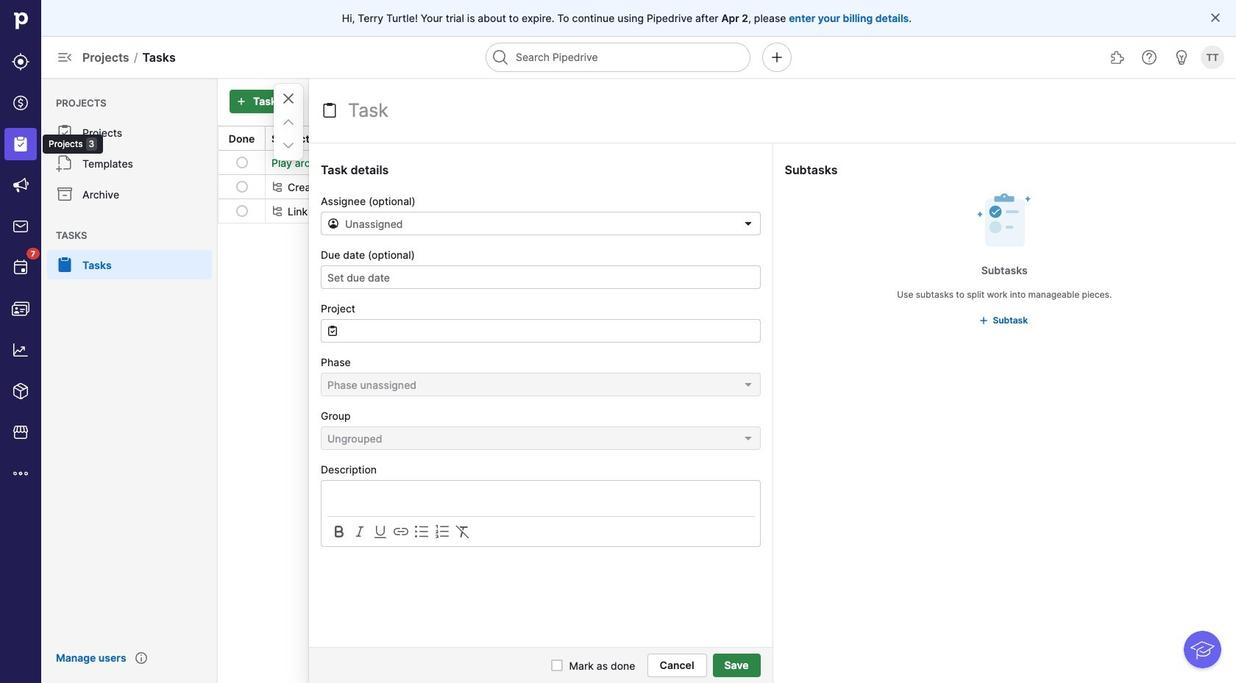 Task type: describe. For each thing, give the bounding box(es) containing it.
color link image
[[978, 315, 990, 327]]

deals image
[[12, 94, 29, 112]]

0 vertical spatial menu item
[[0, 124, 41, 165]]

contacts image
[[12, 300, 29, 318]]

1 vertical spatial color undefined image
[[56, 185, 74, 203]]

color primary inverted image
[[233, 96, 250, 107]]

3 row from the top
[[219, 199, 1236, 223]]

insights image
[[12, 341, 29, 359]]

menu toggle image
[[56, 49, 74, 66]]

2 color undefined image from the top
[[56, 256, 74, 274]]

sales assistant image
[[1173, 49, 1191, 66]]

marketplace image
[[12, 424, 29, 442]]

knowledge center bot, also known as kc bot is an onboarding assistant that allows you to see the list of onboarding items in one place for quick and easy reference. this improves your in-app experience. image
[[1184, 632, 1222, 669]]

quick add image
[[768, 49, 786, 66]]

1 row from the top
[[219, 151, 1236, 174]]

color primary image inside row
[[236, 157, 248, 169]]



Task type: locate. For each thing, give the bounding box(es) containing it.
Task field
[[344, 96, 573, 125]]

color undefined image right campaigns icon
[[56, 185, 74, 203]]

1 vertical spatial menu item
[[41, 250, 218, 280]]

1 color undefined image from the top
[[56, 155, 74, 172]]

products image
[[12, 383, 29, 400]]

Set due date text field
[[321, 266, 761, 289]]

quick help image
[[1141, 49, 1158, 66]]

color secondary image
[[330, 523, 348, 541], [351, 523, 369, 541], [372, 523, 389, 541], [433, 523, 451, 541]]

color secondary image
[[272, 181, 283, 193], [272, 205, 283, 217], [392, 523, 410, 541], [413, 523, 431, 541], [454, 523, 472, 541]]

0 vertical spatial color undefined image
[[56, 155, 74, 172]]

color undefined image
[[56, 124, 74, 141], [56, 185, 74, 203], [12, 259, 29, 277]]

color primary image
[[1210, 12, 1222, 24], [280, 90, 297, 107], [236, 181, 248, 193], [236, 205, 248, 217]]

1 color secondary image from the left
[[330, 523, 348, 541]]

1 vertical spatial color undefined image
[[56, 256, 74, 274]]

menu
[[0, 0, 103, 684], [41, 78, 218, 684]]

Search Pipedrive field
[[486, 43, 751, 72]]

grid
[[218, 125, 1236, 224]]

more image
[[12, 465, 29, 483]]

0 vertical spatial color undefined image
[[56, 124, 74, 141]]

menu item
[[0, 124, 41, 165], [41, 250, 218, 280]]

color primary image
[[321, 102, 339, 119], [280, 113, 297, 131], [836, 132, 848, 144], [280, 137, 297, 155], [236, 157, 248, 169], [327, 218, 339, 230], [327, 325, 339, 337], [552, 660, 563, 672]]

leads image
[[12, 53, 29, 71]]

None text field
[[321, 319, 761, 343]]

sales inbox image
[[12, 218, 29, 235]]

None field
[[321, 212, 761, 235], [321, 319, 761, 343], [321, 373, 761, 397], [321, 427, 761, 450], [321, 212, 761, 235], [321, 319, 761, 343], [321, 373, 761, 397], [321, 427, 761, 450]]

home image
[[10, 10, 32, 32]]

color undefined image down sales inbox icon
[[12, 259, 29, 277]]

4 color secondary image from the left
[[433, 523, 451, 541]]

2 row from the top
[[219, 174, 1236, 199]]

info image
[[135, 653, 147, 665]]

2 vertical spatial color undefined image
[[12, 259, 29, 277]]

projects image
[[12, 135, 29, 153]]

row
[[219, 151, 1236, 174], [219, 174, 1236, 199], [219, 199, 1236, 223]]

2 color secondary image from the left
[[351, 523, 369, 541]]

3 color secondary image from the left
[[372, 523, 389, 541]]

campaigns image
[[12, 177, 29, 194]]

color undefined image
[[56, 155, 74, 172], [56, 256, 74, 274]]

color undefined image right projects image
[[56, 124, 74, 141]]



Task type: vqa. For each thing, say whether or not it's contained in the screenshot.
projects "image"
yes



